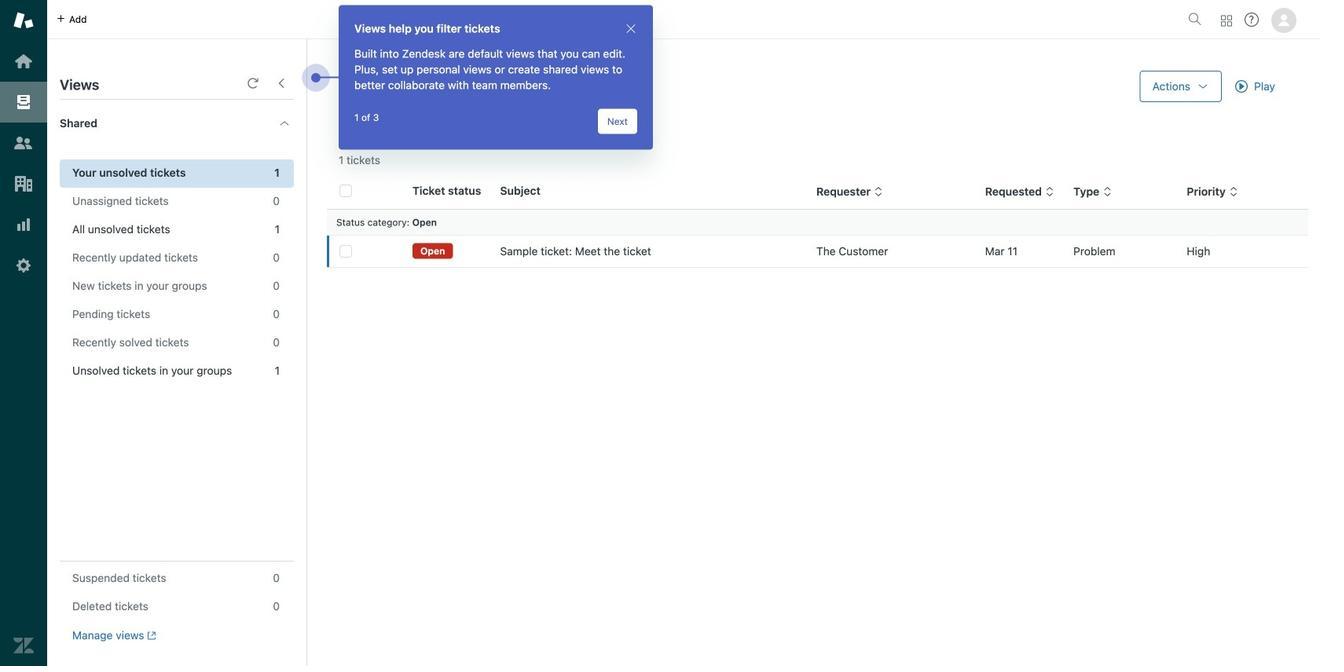Task type: describe. For each thing, give the bounding box(es) containing it.
get help image
[[1245, 13, 1259, 27]]

customers image
[[13, 133, 34, 153]]

zendesk image
[[13, 636, 34, 656]]

opens in a new tab image
[[144, 631, 156, 641]]

close image
[[625, 22, 637, 35]]

hide panel views image
[[275, 77, 288, 90]]

main element
[[0, 0, 47, 667]]

admin image
[[13, 255, 34, 276]]

reporting image
[[13, 215, 34, 235]]



Task type: vqa. For each thing, say whether or not it's contained in the screenshot.
the Refresh views pane image
yes



Task type: locate. For each thing, give the bounding box(es) containing it.
get started image
[[13, 51, 34, 72]]

organizations image
[[13, 174, 34, 194]]

zendesk products image
[[1222, 15, 1233, 26]]

heading
[[47, 100, 307, 147]]

views image
[[13, 92, 34, 112]]

zendesk support image
[[13, 10, 34, 31]]

dialog
[[339, 5, 653, 150]]

row
[[327, 235, 1309, 268]]

refresh views pane image
[[247, 77, 259, 90]]



